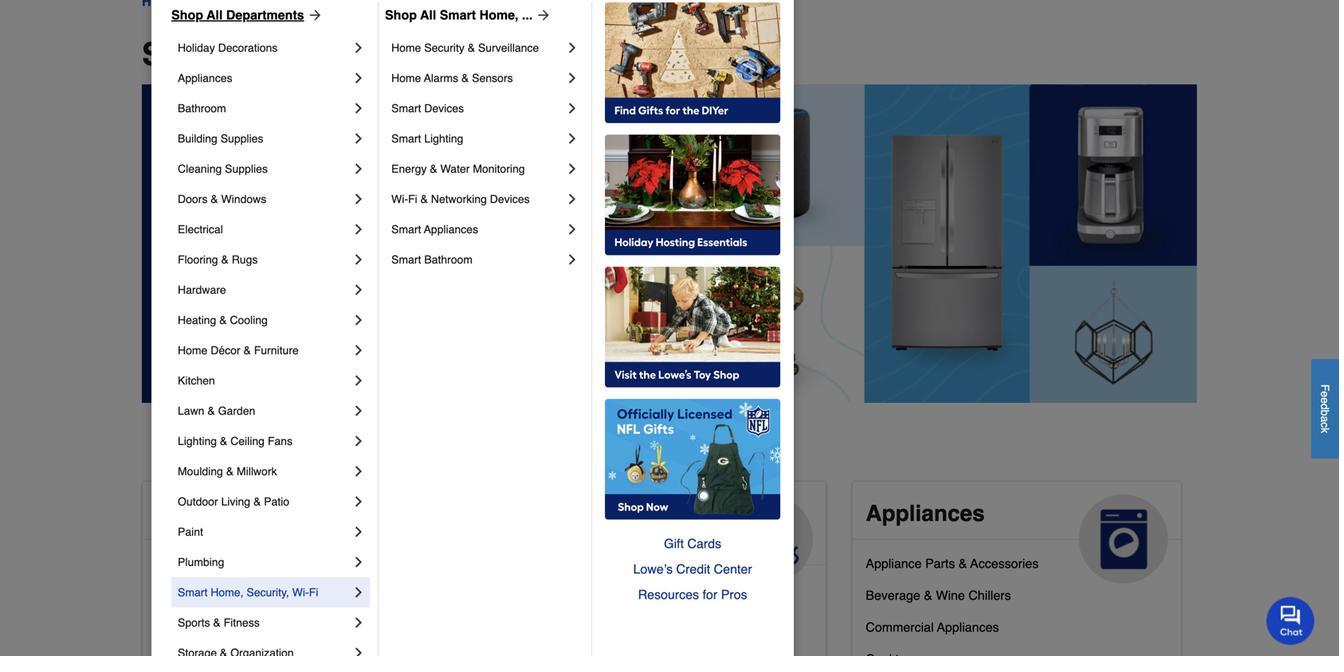 Task type: locate. For each thing, give the bounding box(es) containing it.
accessible entry & home
[[155, 621, 299, 635]]

1 accessible from the top
[[155, 501, 272, 527]]

pet beds, houses, & furniture link
[[511, 611, 683, 643]]

chevron right image
[[351, 70, 367, 86], [564, 70, 580, 86], [351, 100, 367, 116], [564, 100, 580, 116], [351, 131, 367, 147], [564, 131, 580, 147], [564, 161, 580, 177], [351, 191, 367, 207], [351, 222, 367, 238], [564, 222, 580, 238], [351, 252, 367, 268], [564, 252, 580, 268], [351, 282, 367, 298], [351, 403, 367, 419], [351, 464, 367, 480], [351, 494, 367, 510], [351, 555, 367, 571], [351, 585, 367, 601], [351, 615, 367, 631]]

lawn
[[178, 405, 204, 418]]

& left ceiling
[[220, 435, 227, 448]]

lighting up water at the left top
[[424, 132, 463, 145]]

lighting inside smart lighting link
[[424, 132, 463, 145]]

shop all smart home, ...
[[385, 8, 533, 22]]

paint
[[178, 526, 203, 539]]

home alarms & sensors
[[391, 72, 513, 85]]

1 horizontal spatial lighting
[[424, 132, 463, 145]]

lawn & garden
[[178, 405, 255, 418]]

home for home décor & furniture
[[178, 344, 208, 357]]

wi- right security, at bottom left
[[292, 587, 309, 600]]

& right 'animal'
[[591, 501, 607, 527]]

shop
[[171, 8, 203, 22], [385, 8, 417, 22]]

smart up energy
[[391, 132, 421, 145]]

1 vertical spatial devices
[[490, 193, 530, 206]]

home, left ...
[[480, 8, 519, 22]]

0 horizontal spatial arrow right image
[[304, 7, 323, 23]]

electrical
[[178, 223, 223, 236]]

arrow right image
[[304, 7, 323, 23], [533, 7, 552, 23]]

bathroom up 'smart home, security, wi-fi'
[[220, 557, 275, 572]]

1 horizontal spatial appliances link
[[853, 482, 1181, 584]]

1 vertical spatial bathroom
[[424, 254, 473, 266]]

shop up holiday
[[171, 8, 203, 22]]

accessible bathroom link
[[155, 553, 275, 585]]

networking
[[431, 193, 487, 206]]

pet inside the pet beds, houses, & furniture link
[[511, 614, 530, 629]]

appliances down holiday
[[178, 72, 232, 85]]

departments up smart devices
[[279, 36, 474, 73]]

bathroom down smart appliances
[[424, 254, 473, 266]]

monitoring
[[473, 163, 525, 175]]

paint link
[[178, 517, 351, 548]]

e
[[1319, 392, 1332, 398], [1319, 398, 1332, 404]]

livestock
[[511, 582, 564, 597]]

4 accessible from the top
[[155, 621, 216, 635]]

0 vertical spatial furniture
[[254, 344, 299, 357]]

arrow right image inside shop all departments link
[[304, 7, 323, 23]]

home
[[391, 41, 421, 54], [391, 72, 421, 85], [178, 344, 208, 357], [278, 501, 340, 527], [265, 621, 299, 635]]

chevron right image for lawn & garden
[[351, 403, 367, 419]]

1 vertical spatial supplies
[[225, 163, 268, 175]]

accessible entry & home link
[[155, 617, 299, 649]]

bathroom up building
[[178, 102, 226, 115]]

all for smart
[[420, 8, 436, 22]]

& right "entry"
[[253, 621, 262, 635]]

holiday hosting essentials. image
[[605, 135, 781, 256]]

devices down alarms
[[424, 102, 464, 115]]

home alarms & sensors link
[[391, 63, 564, 93]]

find gifts for the diyer. image
[[605, 2, 781, 124]]

windows
[[221, 193, 266, 206]]

furniture down resources
[[632, 614, 683, 629]]

smart for smart lighting
[[391, 132, 421, 145]]

e up b
[[1319, 398, 1332, 404]]

& right 'parts' on the bottom right
[[959, 557, 967, 572]]

shop for shop all smart home, ...
[[385, 8, 417, 22]]

accessible home
[[155, 501, 340, 527]]

chevron right image for wi-fi & networking devices
[[564, 191, 580, 207]]

1 horizontal spatial wi-
[[391, 193, 408, 206]]

0 vertical spatial departments
[[226, 8, 304, 22]]

kitchen link
[[178, 366, 351, 396]]

beverage & wine chillers link
[[866, 585, 1011, 617]]

wine
[[936, 589, 965, 603]]

chevron right image for paint
[[351, 525, 367, 541]]

chevron right image for home alarms & sensors
[[564, 70, 580, 86]]

departments up holiday decorations link
[[226, 8, 304, 22]]

0 horizontal spatial appliances link
[[178, 63, 351, 93]]

livestock supplies link
[[511, 579, 616, 611]]

all down shop all departments link
[[230, 36, 270, 73]]

chevron right image
[[351, 40, 367, 56], [564, 40, 580, 56], [351, 161, 367, 177], [564, 191, 580, 207], [351, 313, 367, 328], [351, 343, 367, 359], [351, 373, 367, 389], [351, 434, 367, 450], [351, 525, 367, 541], [351, 646, 367, 657]]

all up holiday decorations
[[207, 8, 223, 22]]

water
[[440, 163, 470, 175]]

living
[[221, 496, 250, 509]]

1 vertical spatial fi
[[309, 587, 318, 600]]

1 vertical spatial furniture
[[632, 614, 683, 629]]

beds,
[[533, 614, 566, 629]]

moulding
[[178, 466, 223, 478]]

fi right security, at bottom left
[[309, 587, 318, 600]]

home for home alarms & sensors
[[391, 72, 421, 85]]

wi- down energy
[[391, 193, 408, 206]]

chevron right image for heating & cooling
[[351, 313, 367, 328]]

0 vertical spatial home,
[[480, 8, 519, 22]]

smart lighting
[[391, 132, 463, 145]]

b
[[1319, 410, 1332, 416]]

0 horizontal spatial devices
[[424, 102, 464, 115]]

arrow right image inside shop all smart home, ... link
[[533, 7, 552, 23]]

1 vertical spatial lighting
[[178, 435, 217, 448]]

supplies up houses,
[[567, 582, 616, 597]]

all up security
[[420, 8, 436, 22]]

surveillance
[[478, 41, 539, 54]]

all
[[207, 8, 223, 22], [420, 8, 436, 22], [230, 36, 270, 73]]

chevron right image for flooring & rugs
[[351, 252, 367, 268]]

0 horizontal spatial wi-
[[292, 587, 309, 600]]

appliances
[[178, 72, 232, 85], [424, 223, 478, 236], [866, 501, 985, 527], [937, 621, 999, 635]]

1 vertical spatial departments
[[279, 36, 474, 73]]

smart up smart bathroom
[[391, 223, 421, 236]]

officially licensed n f l gifts. shop now. image
[[605, 399, 781, 521]]

animal & pet care
[[511, 501, 648, 552]]

departments
[[226, 8, 304, 22], [279, 36, 474, 73]]

1 vertical spatial home,
[[211, 587, 244, 600]]

1 horizontal spatial furniture
[[632, 614, 683, 629]]

1 arrow right image from the left
[[304, 7, 323, 23]]

smart home, security, wi-fi link
[[178, 578, 351, 608]]

home for home security & surveillance
[[391, 41, 421, 54]]

1 shop from the left
[[171, 8, 203, 22]]

rugs
[[232, 254, 258, 266]]

e up d
[[1319, 392, 1332, 398]]

smart bathroom
[[391, 254, 473, 266]]

furniture down heating & cooling link
[[254, 344, 299, 357]]

1 horizontal spatial pet
[[614, 501, 648, 527]]

0 vertical spatial appliances link
[[178, 63, 351, 93]]

shop up home security & surveillance
[[385, 8, 417, 22]]

0 horizontal spatial pet
[[511, 614, 530, 629]]

lighting
[[424, 132, 463, 145], [178, 435, 217, 448]]

fi down energy
[[408, 193, 417, 206]]

appliances image
[[1079, 495, 1169, 584]]

smart devices
[[391, 102, 464, 115]]

devices down 'monitoring'
[[490, 193, 530, 206]]

decorations
[[218, 41, 278, 54]]

smart for smart devices
[[391, 102, 421, 115]]

2 arrow right image from the left
[[533, 7, 552, 23]]

supplies for livestock supplies
[[567, 582, 616, 597]]

fi
[[408, 193, 417, 206], [309, 587, 318, 600]]

bathroom for accessible bathroom
[[220, 557, 275, 572]]

furniture
[[254, 344, 299, 357], [632, 614, 683, 629]]

appliances link down decorations
[[178, 63, 351, 93]]

0 horizontal spatial lighting
[[178, 435, 217, 448]]

chevron right image for lighting & ceiling fans
[[351, 434, 367, 450]]

lighting & ceiling fans
[[178, 435, 293, 448]]

accessible bedroom
[[155, 589, 272, 603]]

pet up the lowe's
[[614, 501, 648, 527]]

& left rugs
[[221, 254, 229, 266]]

0 vertical spatial fi
[[408, 193, 417, 206]]

animal & pet care link
[[498, 482, 826, 584]]

parts
[[926, 557, 955, 572]]

security,
[[247, 587, 289, 600]]

chevron right image for hardware
[[351, 282, 367, 298]]

smart inside smart lighting link
[[391, 132, 421, 145]]

smart appliances link
[[391, 214, 564, 245]]

chevron right image for holiday decorations
[[351, 40, 367, 56]]

0 vertical spatial supplies
[[221, 132, 263, 145]]

2 e from the top
[[1319, 398, 1332, 404]]

0 horizontal spatial all
[[207, 8, 223, 22]]

chevron right image for smart lighting
[[564, 131, 580, 147]]

flooring & rugs
[[178, 254, 258, 266]]

& left cooling
[[219, 314, 227, 327]]

smart for smart appliances
[[391, 223, 421, 236]]

accessible
[[155, 501, 272, 527], [155, 557, 216, 572], [155, 589, 216, 603], [155, 621, 216, 635]]

& up smart appliances
[[421, 193, 428, 206]]

shop for shop all departments
[[171, 8, 203, 22]]

wi-fi & networking devices link
[[391, 184, 564, 214]]

pet left beds,
[[511, 614, 530, 629]]

appliances up 'parts' on the bottom right
[[866, 501, 985, 527]]

smart inside smart appliances link
[[391, 223, 421, 236]]

alarms
[[424, 72, 458, 85]]

supplies up windows
[[225, 163, 268, 175]]

smart inside smart bathroom link
[[391, 254, 421, 266]]

departments inside shop all departments link
[[226, 8, 304, 22]]

smart down smart appliances
[[391, 254, 421, 266]]

wi-
[[391, 193, 408, 206], [292, 587, 309, 600]]

smart devices link
[[391, 93, 564, 124]]

home, down accessible bathroom link
[[211, 587, 244, 600]]

1 horizontal spatial shop
[[385, 8, 417, 22]]

lighting up moulding
[[178, 435, 217, 448]]

1 vertical spatial pet
[[511, 614, 530, 629]]

energy & water monitoring
[[391, 163, 525, 175]]

0 horizontal spatial shop
[[171, 8, 203, 22]]

2 shop from the left
[[385, 8, 417, 22]]

appliances down networking
[[424, 223, 478, 236]]

1 vertical spatial appliances link
[[853, 482, 1181, 584]]

chevron right image for bathroom
[[351, 100, 367, 116]]

chat invite button image
[[1267, 597, 1315, 646]]

smart up smart lighting
[[391, 102, 421, 115]]

appliances link up chillers on the right of the page
[[853, 482, 1181, 584]]

fitness
[[224, 617, 260, 630]]

smart inside smart devices link
[[391, 102, 421, 115]]

0 vertical spatial devices
[[424, 102, 464, 115]]

3 accessible from the top
[[155, 589, 216, 603]]

1 horizontal spatial fi
[[408, 193, 417, 206]]

arrow right image up surveillance
[[533, 7, 552, 23]]

smart for smart home, security, wi-fi
[[178, 587, 208, 600]]

shop all smart home, ... link
[[385, 6, 552, 25]]

1 horizontal spatial arrow right image
[[533, 7, 552, 23]]

& left wine
[[924, 589, 933, 603]]

center
[[714, 562, 752, 577]]

0 vertical spatial pet
[[614, 501, 648, 527]]

supplies up cleaning supplies
[[221, 132, 263, 145]]

...
[[522, 8, 533, 22]]

2 accessible from the top
[[155, 557, 216, 572]]

2 horizontal spatial all
[[420, 8, 436, 22]]

smart inside smart home, security, wi-fi link
[[178, 587, 208, 600]]

accessible home link
[[143, 482, 471, 584]]

livestock supplies
[[511, 582, 616, 597]]

bedroom
[[220, 589, 272, 603]]

2 vertical spatial bathroom
[[220, 557, 275, 572]]

arrow right image up 'shop all departments'
[[304, 7, 323, 23]]

smart up home security & surveillance
[[440, 8, 476, 22]]

& down accessible bedroom link
[[213, 617, 221, 630]]

0 vertical spatial bathroom
[[178, 102, 226, 115]]

supplies for building supplies
[[221, 132, 263, 145]]

2 vertical spatial supplies
[[567, 582, 616, 597]]

chevron right image for moulding & millwork
[[351, 464, 367, 480]]

building supplies
[[178, 132, 263, 145]]

shop all departments
[[142, 36, 474, 73]]

0 vertical spatial lighting
[[424, 132, 463, 145]]

arrow right image for shop all smart home, ...
[[533, 7, 552, 23]]

smart up sports
[[178, 587, 208, 600]]



Task type: vqa. For each thing, say whether or not it's contained in the screenshot.
LAWN & GARDEN link
yes



Task type: describe. For each thing, give the bounding box(es) containing it.
holiday decorations
[[178, 41, 278, 54]]

wi-fi & networking devices
[[391, 193, 530, 206]]

sports
[[178, 617, 210, 630]]

gift
[[664, 537, 684, 552]]

accessories
[[971, 557, 1039, 572]]

chevron right image for plumbing
[[351, 555, 367, 571]]

c
[[1319, 423, 1332, 428]]

home décor & furniture link
[[178, 336, 351, 366]]

cleaning supplies
[[178, 163, 268, 175]]

accessible for accessible entry & home
[[155, 621, 216, 635]]

accessible for accessible home
[[155, 501, 272, 527]]

smart bathroom link
[[391, 245, 564, 275]]

pet inside animal & pet care
[[614, 501, 648, 527]]

smart inside shop all smart home, ... link
[[440, 8, 476, 22]]

heating
[[178, 314, 216, 327]]

moulding & millwork
[[178, 466, 277, 478]]

arrow right image for shop all departments
[[304, 7, 323, 23]]

chevron right image for outdoor living & patio
[[351, 494, 367, 510]]

chevron right image for smart bathroom
[[564, 252, 580, 268]]

& left patio
[[253, 496, 261, 509]]

0 horizontal spatial fi
[[309, 587, 318, 600]]

0 vertical spatial wi-
[[391, 193, 408, 206]]

pros
[[721, 588, 747, 603]]

accessible for accessible bathroom
[[155, 557, 216, 572]]

sports & fitness link
[[178, 608, 351, 639]]

& left millwork
[[226, 466, 234, 478]]

appliance parts & accessories
[[866, 557, 1039, 572]]

bathroom link
[[178, 93, 351, 124]]

building supplies link
[[178, 124, 351, 154]]

moulding & millwork link
[[178, 457, 351, 487]]

outdoor
[[178, 496, 218, 509]]

sensors
[[472, 72, 513, 85]]

chevron right image for building supplies
[[351, 131, 367, 147]]

bathroom for smart bathroom
[[424, 254, 473, 266]]

resources
[[638, 588, 699, 603]]

cards
[[687, 537, 722, 552]]

d
[[1319, 404, 1332, 410]]

departments for shop all departments
[[226, 8, 304, 22]]

appliance parts & accessories link
[[866, 553, 1039, 585]]

& left water at the left top
[[430, 163, 437, 175]]

shop all departments link
[[171, 6, 323, 25]]

chevron right image for home décor & furniture
[[351, 343, 367, 359]]

home security & surveillance
[[391, 41, 539, 54]]

chevron right image for electrical
[[351, 222, 367, 238]]

home security & surveillance link
[[391, 33, 564, 63]]

accessible home image
[[369, 495, 458, 584]]

smart lighting link
[[391, 124, 564, 154]]

entry
[[220, 621, 250, 635]]

doors & windows link
[[178, 184, 351, 214]]

décor
[[211, 344, 240, 357]]

lighting inside lighting & ceiling fans link
[[178, 435, 217, 448]]

holiday decorations link
[[178, 33, 351, 63]]

animal & pet care image
[[724, 495, 813, 584]]

& inside animal & pet care
[[591, 501, 607, 527]]

departments for shop all departments
[[279, 36, 474, 73]]

shop
[[142, 36, 222, 73]]

care
[[511, 527, 560, 552]]

doors & windows
[[178, 193, 266, 206]]

1 horizontal spatial devices
[[490, 193, 530, 206]]

1 horizontal spatial all
[[230, 36, 270, 73]]

outdoor living & patio link
[[178, 487, 351, 517]]

1 e from the top
[[1319, 392, 1332, 398]]

k
[[1319, 428, 1332, 434]]

animal
[[511, 501, 585, 527]]

chillers
[[969, 589, 1011, 603]]

chevron right image for smart home, security, wi-fi
[[351, 585, 367, 601]]

& right alarms
[[462, 72, 469, 85]]

flooring & rugs link
[[178, 245, 351, 275]]

doors
[[178, 193, 208, 206]]

cleaning
[[178, 163, 222, 175]]

chevron right image for kitchen
[[351, 373, 367, 389]]

lighting & ceiling fans link
[[178, 427, 351, 457]]

accessible bedroom link
[[155, 585, 272, 617]]

beverage & wine chillers
[[866, 589, 1011, 603]]

garden
[[218, 405, 255, 418]]

f e e d b a c k
[[1319, 385, 1332, 434]]

for
[[703, 588, 718, 603]]

flooring
[[178, 254, 218, 266]]

smart appliances
[[391, 223, 478, 236]]

resources for pros link
[[605, 583, 781, 608]]

electrical link
[[178, 214, 351, 245]]

chevron right image for doors & windows
[[351, 191, 367, 207]]

visit the lowe's toy shop. image
[[605, 267, 781, 388]]

outdoor living & patio
[[178, 496, 289, 509]]

resources for pros
[[638, 588, 747, 603]]

1 horizontal spatial home,
[[480, 8, 519, 22]]

& right security
[[468, 41, 475, 54]]

hardware
[[178, 284, 226, 297]]

& right doors
[[211, 193, 218, 206]]

fans
[[268, 435, 293, 448]]

& right lawn
[[208, 405, 215, 418]]

cleaning supplies link
[[178, 154, 351, 184]]

home décor & furniture
[[178, 344, 299, 357]]

accessible bathroom
[[155, 557, 275, 572]]

0 horizontal spatial furniture
[[254, 344, 299, 357]]

supplies for cleaning supplies
[[225, 163, 268, 175]]

chevron right image for cleaning supplies
[[351, 161, 367, 177]]

credit
[[676, 562, 710, 577]]

lowe's credit center link
[[605, 557, 781, 583]]

chevron right image for energy & water monitoring
[[564, 161, 580, 177]]

plumbing
[[178, 556, 224, 569]]

f e e d b a c k button
[[1311, 359, 1339, 459]]

& right houses,
[[620, 614, 628, 629]]

chevron right image for smart devices
[[564, 100, 580, 116]]

chevron right image for sports & fitness
[[351, 615, 367, 631]]

chevron right image for appliances
[[351, 70, 367, 86]]

cooling
[[230, 314, 268, 327]]

heating & cooling
[[178, 314, 268, 327]]

kitchen
[[178, 375, 215, 387]]

1 vertical spatial wi-
[[292, 587, 309, 600]]

all for departments
[[207, 8, 223, 22]]

commercial appliances link
[[866, 617, 999, 649]]

gift cards link
[[605, 532, 781, 557]]

& right décor
[[244, 344, 251, 357]]

0 horizontal spatial home,
[[211, 587, 244, 600]]

enjoy savings year-round. no matter what you're shopping for, find what you need at a great price. image
[[142, 85, 1197, 403]]

houses,
[[570, 614, 616, 629]]

hardware link
[[178, 275, 351, 305]]

sports & fitness
[[178, 617, 260, 630]]

building
[[178, 132, 218, 145]]

gift cards
[[664, 537, 722, 552]]

appliances down wine
[[937, 621, 999, 635]]

security
[[424, 41, 465, 54]]

ceiling
[[231, 435, 265, 448]]

lowe's
[[633, 562, 673, 577]]

pet beds, houses, & furniture
[[511, 614, 683, 629]]

smart for smart bathroom
[[391, 254, 421, 266]]

chevron right image for smart appliances
[[564, 222, 580, 238]]

chevron right image for home security & surveillance
[[564, 40, 580, 56]]

accessible for accessible bedroom
[[155, 589, 216, 603]]



